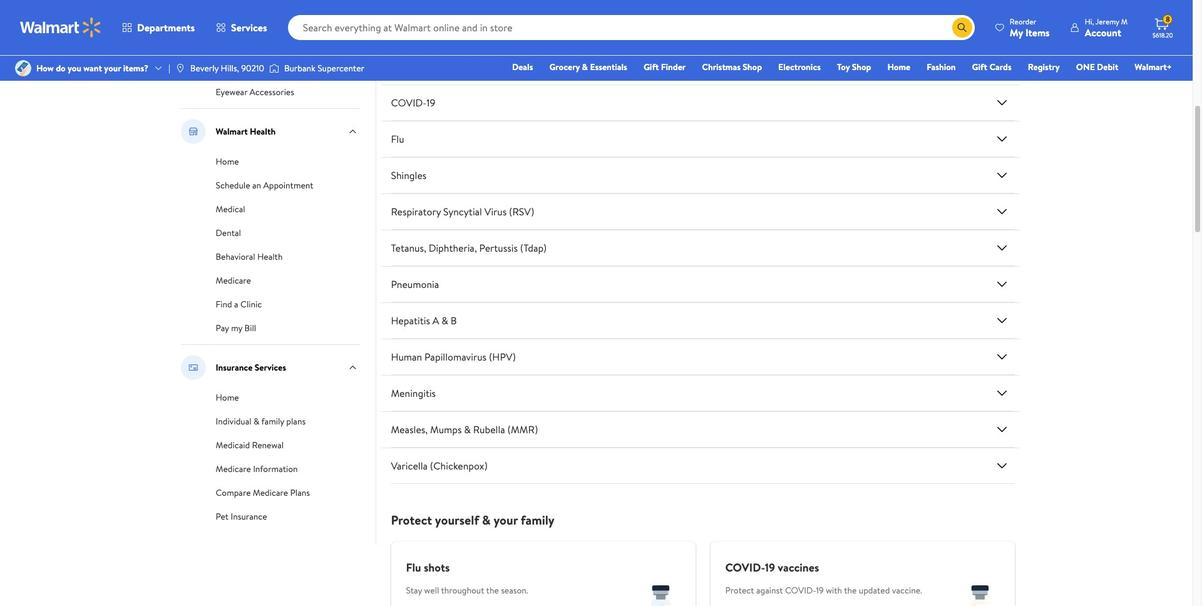Task type: vqa. For each thing, say whether or not it's contained in the screenshot.
Today to the right
no



Task type: locate. For each thing, give the bounding box(es) containing it.
19
[[427, 96, 435, 110], [765, 560, 775, 576], [816, 584, 824, 597]]

tetanus,
[[391, 241, 426, 255]]

covid- for covid-19
[[391, 96, 427, 110]]

1 horizontal spatial your
[[494, 512, 518, 529]]

pertussis
[[479, 241, 518, 255]]

1 vertical spatial home link
[[216, 154, 239, 168]]

hi, jeremy m account
[[1085, 16, 1128, 39]]

 image right 90210 in the left top of the page
[[269, 62, 279, 75]]

2 horizontal spatial 19
[[816, 584, 824, 597]]

find inside "find a clinic" link
[[216, 298, 232, 311]]

b
[[451, 314, 457, 328]]

Search search field
[[288, 15, 975, 40]]

home up individual
[[216, 391, 239, 404]]

insurance down 'pay my bill'
[[216, 361, 253, 374]]

a left center
[[234, 14, 238, 27]]

1 eyewear from the top
[[216, 38, 248, 51]]

flu shots. stay well throughout the season. learn more. image
[[627, 573, 695, 606]]

& right mumps
[[464, 423, 471, 437]]

1 find from the top
[[216, 14, 232, 27]]

medicare up "find a clinic" link
[[216, 274, 251, 287]]

walmart right walmart health icon on the top of page
[[216, 125, 248, 138]]

against
[[757, 584, 783, 597]]

eyewear inside eyewear accessories link
[[216, 86, 248, 98]]

services down bill
[[255, 361, 286, 374]]

protect for protect against covid-19 with the updated vaccine.
[[726, 584, 754, 597]]

find inside find a center link
[[216, 14, 232, 27]]

covid- for covid-19 vaccines
[[726, 560, 765, 576]]

1 horizontal spatial  image
[[269, 62, 279, 75]]

1 vertical spatial family
[[521, 512, 555, 529]]

stay well throughout the season.
[[406, 584, 528, 597]]

covid-
[[391, 96, 427, 110], [726, 560, 765, 576], [785, 584, 816, 597]]

1 vertical spatial walmart
[[216, 125, 248, 138]]

 image
[[15, 60, 31, 76], [269, 62, 279, 75]]

1 gift from the left
[[644, 61, 659, 73]]

& left 'b'
[[442, 314, 448, 328]]

2 shop from the left
[[852, 61, 871, 73]]

family
[[261, 415, 284, 428], [521, 512, 555, 529]]

0 horizontal spatial your
[[104, 62, 121, 74]]

find a center
[[216, 14, 267, 27]]

0 vertical spatial health
[[250, 125, 276, 138]]

respiratory
[[391, 205, 441, 219]]

meningitis
[[391, 386, 436, 400]]

protect
[[391, 512, 432, 529], [726, 584, 754, 597]]

0 horizontal spatial protect
[[391, 512, 432, 529]]

0 horizontal spatial  image
[[15, 60, 31, 76]]

tetanus, diphtheria, pertussis (tdap)
[[391, 241, 547, 255]]

1 horizontal spatial family
[[521, 512, 555, 529]]

home left fashion link
[[888, 61, 911, 73]]

well
[[424, 584, 439, 597]]

home link left fashion link
[[882, 60, 916, 74]]

health inside 'link'
[[257, 251, 283, 263]]

your right yourself
[[494, 512, 518, 529]]

find a center link
[[216, 13, 267, 27]]

1 vertical spatial flu
[[406, 560, 421, 576]]

2 vertical spatial home link
[[216, 390, 239, 404]]

0 horizontal spatial flu
[[391, 132, 404, 146]]

eyewear for eyewear frames
[[216, 38, 248, 51]]

1 vertical spatial covid-
[[726, 560, 765, 576]]

0 vertical spatial a
[[234, 14, 238, 27]]

flu
[[391, 132, 404, 146], [406, 560, 421, 576]]

home
[[888, 61, 911, 73], [216, 155, 239, 168], [216, 391, 239, 404]]

center
[[241, 14, 267, 27]]

health down eyewear accessories
[[250, 125, 276, 138]]

1 horizontal spatial 19
[[765, 560, 775, 576]]

0 vertical spatial 19
[[427, 96, 435, 110]]

19 up against
[[765, 560, 775, 576]]

dental
[[216, 227, 241, 239]]

protect left yourself
[[391, 512, 432, 529]]

2 a from the top
[[234, 298, 238, 311]]

how
[[36, 62, 54, 74]]

home link for individual & family plans
[[216, 390, 239, 404]]

1 vertical spatial 19
[[765, 560, 775, 576]]

2 vertical spatial medicare
[[253, 487, 288, 499]]

a
[[433, 314, 439, 328]]

medicare
[[216, 274, 251, 287], [216, 463, 251, 475], [253, 487, 288, 499]]

& right yourself
[[482, 512, 491, 529]]

1 horizontal spatial walmart
[[505, 65, 551, 81]]

&
[[582, 61, 588, 73], [442, 314, 448, 328], [254, 415, 259, 428], [464, 423, 471, 437], [482, 512, 491, 529]]

0 vertical spatial protect
[[391, 512, 432, 529]]

shots
[[424, 560, 450, 576]]

eyewear frames
[[216, 38, 277, 51]]

rubella
[[473, 423, 505, 437]]

compare medicare plans link
[[216, 485, 310, 499]]

home link up individual
[[216, 390, 239, 404]]

walmart
[[505, 65, 551, 81], [216, 125, 248, 138]]

vaccines available at walmart
[[391, 65, 551, 81]]

1 vertical spatial medicare
[[216, 463, 251, 475]]

& for protect yourself & your family
[[482, 512, 491, 529]]

measles, mumps & rubella (mmr) image
[[995, 422, 1010, 437]]

2 vertical spatial home
[[216, 391, 239, 404]]

information
[[253, 463, 298, 475]]

flu up stay
[[406, 560, 421, 576]]

1 vertical spatial home
[[216, 155, 239, 168]]

2 the from the left
[[844, 584, 857, 597]]

your
[[104, 62, 121, 74], [494, 512, 518, 529]]

1 vertical spatial your
[[494, 512, 518, 529]]

measles, mumps & rubella (mmr)
[[391, 423, 538, 437]]

19 down vaccines
[[427, 96, 435, 110]]

the right with
[[844, 584, 857, 597]]

health right behavioral
[[257, 251, 283, 263]]

1 horizontal spatial flu
[[406, 560, 421, 576]]

medicare information
[[216, 463, 298, 475]]

gift
[[644, 61, 659, 73], [972, 61, 988, 73]]

1 vertical spatial health
[[257, 251, 283, 263]]

2 vertical spatial covid-
[[785, 584, 816, 597]]

hills,
[[221, 62, 239, 74]]

a
[[234, 14, 238, 27], [234, 298, 238, 311]]

0 vertical spatial walmart
[[505, 65, 551, 81]]

insurance right pet
[[231, 510, 267, 523]]

shop
[[743, 61, 762, 73], [852, 61, 871, 73]]

19 for covid-19
[[427, 96, 435, 110]]

1 horizontal spatial shop
[[852, 61, 871, 73]]

1 horizontal spatial the
[[844, 584, 857, 597]]

1 vertical spatial protect
[[726, 584, 754, 597]]

 image for how do you want your items?
[[15, 60, 31, 76]]

one debit
[[1076, 61, 1119, 73]]

19 for covid-19 vaccines
[[765, 560, 775, 576]]

the left season.
[[486, 584, 499, 597]]

fashion
[[927, 61, 956, 73]]

0 vertical spatial services
[[231, 21, 267, 34]]

at
[[491, 65, 502, 81]]

gift inside 'link'
[[644, 61, 659, 73]]

gift left cards
[[972, 61, 988, 73]]

eyewear
[[216, 38, 248, 51], [216, 86, 248, 98]]

pay my bill
[[216, 322, 256, 334]]

jeremy
[[1096, 16, 1120, 27]]

medicare up 'compare'
[[216, 463, 251, 475]]

 image left how
[[15, 60, 31, 76]]

1 vertical spatial a
[[234, 298, 238, 311]]

eyewear down 'hills,'
[[216, 86, 248, 98]]

find left center
[[216, 14, 232, 27]]

an
[[252, 179, 261, 192]]

0 horizontal spatial 19
[[427, 96, 435, 110]]

lenses
[[274, 62, 299, 75]]

Walmart Site-Wide search field
[[288, 15, 975, 40]]

shop for toy shop
[[852, 61, 871, 73]]

covid- down vaccines
[[391, 96, 427, 110]]

0 horizontal spatial shop
[[743, 61, 762, 73]]

covid- down vaccines at the right bottom of page
[[785, 584, 816, 597]]

my
[[1010, 25, 1023, 39]]

0 horizontal spatial family
[[261, 415, 284, 428]]

syncytial
[[443, 205, 482, 219]]

individual
[[216, 415, 252, 428]]

shop right christmas
[[743, 61, 762, 73]]

registry link
[[1023, 60, 1066, 74]]

protect left against
[[726, 584, 754, 597]]

medicare information link
[[216, 462, 298, 475]]

2 find from the top
[[216, 298, 232, 311]]

eyewear up 'hills,'
[[216, 38, 248, 51]]

1 vertical spatial find
[[216, 298, 232, 311]]

1 horizontal spatial gift
[[972, 61, 988, 73]]

toy shop
[[837, 61, 871, 73]]

protect against covid-19 with the updated vaccine.
[[726, 584, 922, 597]]

 image for burbank supercenter
[[269, 62, 279, 75]]

christmas shop
[[702, 61, 762, 73]]

0 vertical spatial covid-
[[391, 96, 427, 110]]

measles,
[[391, 423, 428, 437]]

hepatitis
[[391, 314, 430, 328]]

& for measles, mumps & rubella (mmr)
[[464, 423, 471, 437]]

shop for christmas shop
[[743, 61, 762, 73]]

0 horizontal spatial covid-
[[391, 96, 427, 110]]

find a clinic
[[216, 298, 262, 311]]

grocery
[[550, 61, 580, 73]]

deals link
[[507, 60, 539, 74]]

1 shop from the left
[[743, 61, 762, 73]]

covid-19 vaccines
[[726, 560, 819, 576]]

1 horizontal spatial protect
[[726, 584, 754, 597]]

walmart health image
[[181, 119, 206, 144]]

covid-nineteen vaccines. our pharmacies offer both pfizer & moderna. learn more. image
[[946, 573, 1015, 606]]

gift left "finder"
[[644, 61, 659, 73]]

1 the from the left
[[486, 584, 499, 597]]

fashion link
[[921, 60, 962, 74]]

flu for flu
[[391, 132, 404, 146]]

19 left with
[[816, 584, 824, 597]]

1 horizontal spatial covid-
[[726, 560, 765, 576]]

0 vertical spatial eyewear
[[216, 38, 248, 51]]

services up eyewear frames link
[[231, 21, 267, 34]]

0 horizontal spatial gift
[[644, 61, 659, 73]]

hepatitis a & b image
[[995, 313, 1010, 328]]

deals
[[512, 61, 533, 73]]

0 vertical spatial flu
[[391, 132, 404, 146]]

eyewear inside eyewear frames link
[[216, 38, 248, 51]]

burbank
[[284, 62, 316, 74]]

home link up schedule
[[216, 154, 239, 168]]

pneumonia image
[[995, 277, 1010, 292]]

shingles image
[[995, 168, 1010, 183]]

individual & family plans
[[216, 415, 306, 428]]

home up schedule
[[216, 155, 239, 168]]

protect yourself & your family
[[391, 512, 555, 529]]

0 vertical spatial home
[[888, 61, 911, 73]]

appointment
[[263, 179, 314, 192]]

1 vertical spatial eyewear
[[216, 86, 248, 98]]

behavioral health link
[[216, 249, 283, 263]]

0 horizontal spatial the
[[486, 584, 499, 597]]

burbank supercenter
[[284, 62, 364, 74]]

shop right 'toy'
[[852, 61, 871, 73]]

0 vertical spatial find
[[216, 14, 232, 27]]

 image
[[175, 63, 185, 73]]

medicare down information on the bottom of the page
[[253, 487, 288, 499]]

supercenter
[[318, 62, 364, 74]]

0 vertical spatial family
[[261, 415, 284, 428]]

eyewear accessories link
[[216, 85, 294, 98]]

1 a from the top
[[234, 14, 238, 27]]

2 gift from the left
[[972, 61, 988, 73]]

covid- up against
[[726, 560, 765, 576]]

2 eyewear from the top
[[216, 86, 248, 98]]

walmart right at
[[505, 65, 551, 81]]

flu up the shingles
[[391, 132, 404, 146]]

find up pay
[[216, 298, 232, 311]]

your right the want
[[104, 62, 121, 74]]

0 horizontal spatial walmart
[[216, 125, 248, 138]]

my
[[231, 322, 243, 334]]

pet insurance link
[[216, 509, 267, 523]]

pay
[[216, 322, 229, 334]]

& right individual
[[254, 415, 259, 428]]

0 vertical spatial medicare
[[216, 274, 251, 287]]

a left 'clinic' at the left of the page
[[234, 298, 238, 311]]



Task type: describe. For each thing, give the bounding box(es) containing it.
electronics link
[[773, 60, 827, 74]]

& for hepatitis a & b
[[442, 314, 448, 328]]

walmart insurance services image
[[181, 355, 206, 380]]

toy shop link
[[832, 60, 877, 74]]

clinic
[[241, 298, 262, 311]]

covid 19 image
[[995, 95, 1010, 110]]

virus
[[485, 205, 507, 219]]

finder
[[661, 61, 686, 73]]

varicella
[[391, 459, 428, 473]]

health for walmart health
[[250, 125, 276, 138]]

gift finder
[[644, 61, 686, 73]]

respiratory syncytial virus (rsv) image
[[995, 204, 1010, 219]]

& right grocery
[[582, 61, 588, 73]]

beverly
[[190, 62, 219, 74]]

medicare for medicare information
[[216, 463, 251, 475]]

diphtheria,
[[429, 241, 477, 255]]

hepatitis a & b
[[391, 314, 457, 328]]

medical
[[216, 203, 245, 215]]

services inside popup button
[[231, 21, 267, 34]]

eyewear for eyewear accessories
[[216, 86, 248, 98]]

toy
[[837, 61, 850, 73]]

available
[[441, 65, 488, 81]]

(rsv)
[[509, 205, 534, 219]]

flu for flu shots
[[406, 560, 421, 576]]

debit
[[1097, 61, 1119, 73]]

pneumonia
[[391, 278, 439, 291]]

christmas
[[702, 61, 741, 73]]

one debit link
[[1071, 60, 1124, 74]]

accessories
[[250, 86, 294, 98]]

grocery & essentials
[[550, 61, 627, 73]]

0 vertical spatial insurance
[[216, 361, 253, 374]]

cards
[[990, 61, 1012, 73]]

health for behavioral health
[[257, 251, 283, 263]]

season.
[[501, 584, 528, 597]]

departments button
[[111, 13, 205, 43]]

protect for protect yourself & your family
[[391, 512, 432, 529]]

departments
[[137, 21, 195, 34]]

walmart+ link
[[1129, 60, 1178, 74]]

vaccines
[[391, 65, 438, 81]]

home link for schedule an appointment
[[216, 154, 239, 168]]

home for schedule an appointment
[[216, 155, 239, 168]]

want
[[83, 62, 102, 74]]

2 vertical spatial 19
[[816, 584, 824, 597]]

one
[[1076, 61, 1095, 73]]

yourself
[[435, 512, 479, 529]]

varicella (chickenpox) image
[[995, 459, 1010, 474]]

order
[[216, 62, 239, 75]]

human papillomavirus (hpv)
[[391, 350, 516, 364]]

find for find a center
[[216, 14, 232, 27]]

you
[[68, 62, 81, 74]]

services button
[[205, 13, 278, 43]]

renewal
[[252, 439, 284, 452]]

vaccine.
[[892, 584, 922, 597]]

a for center
[[234, 14, 238, 27]]

2 horizontal spatial covid-
[[785, 584, 816, 597]]

medicaid renewal link
[[216, 438, 284, 452]]

1 vertical spatial services
[[255, 361, 286, 374]]

eyewear frames link
[[216, 37, 277, 51]]

gift cards
[[972, 61, 1012, 73]]

updated
[[859, 584, 890, 597]]

0 vertical spatial your
[[104, 62, 121, 74]]

0 vertical spatial home link
[[882, 60, 916, 74]]

medicaid renewal
[[216, 439, 284, 452]]

home for individual & family plans
[[216, 391, 239, 404]]

find for find a clinic
[[216, 298, 232, 311]]

individual & family plans link
[[216, 414, 306, 428]]

(mmr)
[[508, 423, 538, 437]]

schedule
[[216, 179, 250, 192]]

gift for gift finder
[[644, 61, 659, 73]]

medical link
[[216, 202, 245, 215]]

papillomavirus
[[425, 350, 487, 364]]

order contact lenses
[[216, 62, 299, 75]]

behavioral health
[[216, 251, 283, 263]]

walmart+
[[1135, 61, 1172, 73]]

do
[[56, 62, 66, 74]]

tetanus, diphtheria, pertussis (tdap) image
[[995, 241, 1010, 256]]

a for clinic
[[234, 298, 238, 311]]

gift for gift cards
[[972, 61, 988, 73]]

beverly hills, 90210
[[190, 62, 264, 74]]

walmart health
[[216, 125, 276, 138]]

search icon image
[[957, 23, 968, 33]]

medicare for medicare
[[216, 274, 251, 287]]

eyewear accessories
[[216, 86, 294, 98]]

how do you want your items?
[[36, 62, 148, 74]]

grocery & essentials link
[[544, 60, 633, 74]]

shingles
[[391, 169, 427, 182]]

human papillomavirus (hpv) image
[[995, 350, 1010, 365]]

stay
[[406, 584, 422, 597]]

items
[[1026, 25, 1050, 39]]

compare
[[216, 487, 251, 499]]

dental link
[[216, 225, 241, 239]]

flu image
[[995, 132, 1010, 147]]

(chickenpox)
[[430, 459, 488, 473]]

vaccines
[[778, 560, 819, 576]]

hi,
[[1085, 16, 1094, 27]]

8
[[1166, 14, 1170, 25]]

account
[[1085, 25, 1122, 39]]

respiratory syncytial virus (rsv)
[[391, 205, 534, 219]]

(tdap)
[[520, 241, 547, 255]]

with
[[826, 584, 842, 597]]

gift finder link
[[638, 60, 692, 74]]

meningitis image
[[995, 386, 1010, 401]]

walmart image
[[20, 18, 101, 38]]

medicaid
[[216, 439, 250, 452]]

behavioral
[[216, 251, 255, 263]]

order contact lenses link
[[216, 61, 299, 75]]

1 vertical spatial insurance
[[231, 510, 267, 523]]

schedule an appointment
[[216, 179, 314, 192]]

plans
[[290, 487, 310, 499]]

medicare link
[[216, 273, 251, 287]]



